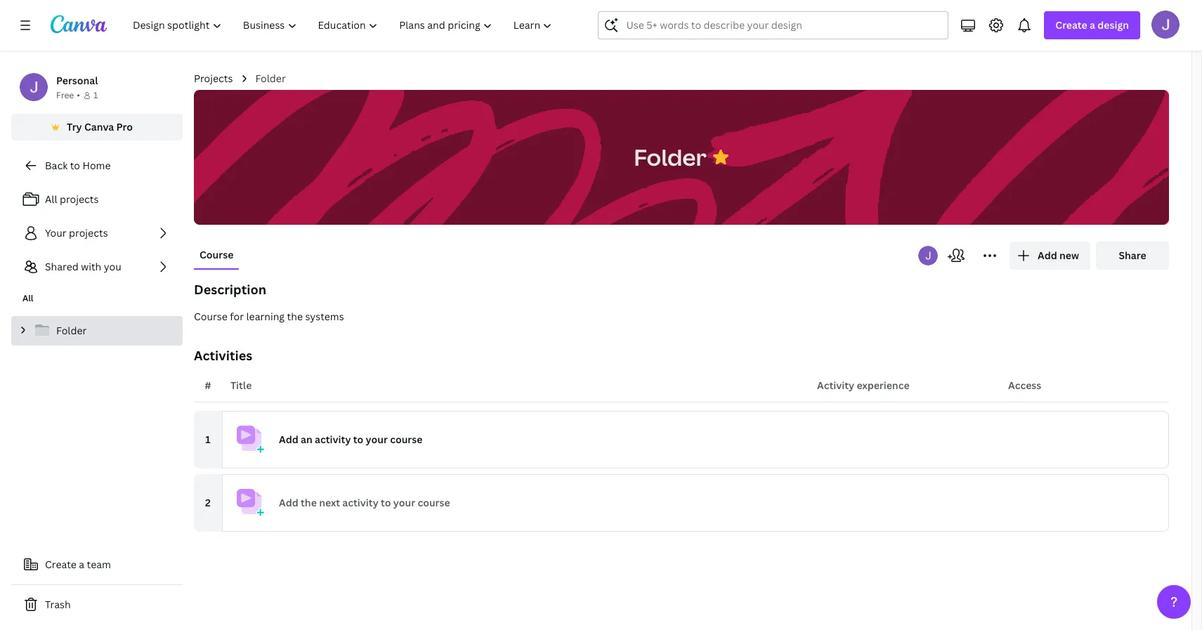 Task type: locate. For each thing, give the bounding box(es) containing it.
1 vertical spatial add
[[279, 433, 299, 446]]

home
[[82, 159, 111, 172]]

1 horizontal spatial folder link
[[255, 71, 286, 86]]

projects inside your projects link
[[69, 226, 108, 240]]

1 horizontal spatial create
[[1056, 18, 1088, 32]]

to right the back
[[70, 159, 80, 172]]

course up description
[[200, 248, 234, 261]]

projects
[[60, 193, 99, 206], [69, 226, 108, 240]]

folder link right projects link
[[255, 71, 286, 86]]

activity inside dropdown button
[[315, 433, 351, 446]]

1 horizontal spatial all
[[45, 193, 57, 206]]

1 vertical spatial create
[[45, 558, 77, 571]]

course left the for
[[194, 310, 228, 323]]

folder
[[255, 72, 286, 85], [634, 142, 707, 172], [56, 324, 87, 337]]

design
[[1098, 18, 1130, 32]]

0 vertical spatial course
[[390, 433, 423, 446]]

a left design
[[1090, 18, 1096, 32]]

1 vertical spatial a
[[79, 558, 84, 571]]

1 horizontal spatial a
[[1090, 18, 1096, 32]]

0 horizontal spatial a
[[79, 558, 84, 571]]

folder link
[[255, 71, 286, 86], [11, 316, 183, 346]]

your
[[366, 433, 388, 446], [393, 496, 415, 510]]

None search field
[[598, 11, 949, 39]]

activity right an
[[315, 433, 351, 446]]

activity right next
[[343, 496, 379, 510]]

free
[[56, 89, 74, 101]]

0 vertical spatial projects
[[60, 193, 99, 206]]

projects for all projects
[[60, 193, 99, 206]]

add left next
[[279, 496, 299, 510]]

#
[[205, 379, 211, 392]]

0 vertical spatial a
[[1090, 18, 1096, 32]]

create left design
[[1056, 18, 1088, 32]]

1 vertical spatial 1
[[205, 433, 211, 446]]

0 vertical spatial all
[[45, 193, 57, 206]]

0 vertical spatial activity
[[315, 433, 351, 446]]

experience
[[857, 379, 910, 392]]

title
[[231, 379, 252, 392]]

1 horizontal spatial 1
[[205, 433, 211, 446]]

course
[[200, 248, 234, 261], [194, 310, 228, 323]]

1 right '•'
[[93, 89, 98, 101]]

activity
[[817, 379, 855, 392]]

top level navigation element
[[124, 11, 565, 39]]

a
[[1090, 18, 1096, 32], [79, 558, 84, 571]]

a left team at the left of the page
[[79, 558, 84, 571]]

your projects
[[45, 226, 108, 240]]

0 horizontal spatial your
[[366, 433, 388, 446]]

trash
[[45, 598, 71, 611]]

a inside button
[[79, 558, 84, 571]]

1 vertical spatial to
[[353, 433, 364, 446]]

projects right your
[[69, 226, 108, 240]]

share
[[1119, 249, 1147, 262]]

create a design
[[1056, 18, 1130, 32]]

to right next
[[381, 496, 391, 510]]

with
[[81, 260, 101, 273]]

try canva pro button
[[11, 114, 183, 141]]

shared with you
[[45, 260, 121, 273]]

1 horizontal spatial folder
[[255, 72, 286, 85]]

to right an
[[353, 433, 364, 446]]

0 horizontal spatial to
[[70, 159, 80, 172]]

next
[[319, 496, 340, 510]]

activity
[[315, 433, 351, 446], [343, 496, 379, 510]]

0 vertical spatial add
[[1038, 249, 1058, 262]]

0 vertical spatial the
[[287, 310, 303, 323]]

create for create a team
[[45, 558, 77, 571]]

0 vertical spatial folder
[[255, 72, 286, 85]]

create a team button
[[11, 551, 183, 579]]

projects for your projects
[[69, 226, 108, 240]]

1 down #
[[205, 433, 211, 446]]

create left team at the left of the page
[[45, 558, 77, 571]]

create inside button
[[45, 558, 77, 571]]

the
[[287, 310, 303, 323], [301, 496, 317, 510]]

a for team
[[79, 558, 84, 571]]

2 vertical spatial folder
[[56, 324, 87, 337]]

activity experience
[[817, 379, 910, 392]]

projects inside all projects link
[[60, 193, 99, 206]]

2 horizontal spatial folder
[[634, 142, 707, 172]]

systems
[[305, 310, 344, 323]]

create inside dropdown button
[[1056, 18, 1088, 32]]

2 vertical spatial to
[[381, 496, 391, 510]]

Search search field
[[627, 12, 921, 39]]

•
[[77, 89, 80, 101]]

add
[[1038, 249, 1058, 262], [279, 433, 299, 446], [279, 496, 299, 510]]

0 horizontal spatial folder
[[56, 324, 87, 337]]

list containing all projects
[[11, 186, 183, 281]]

personal
[[56, 74, 98, 87]]

add left an
[[279, 433, 299, 446]]

0 vertical spatial your
[[366, 433, 388, 446]]

an
[[301, 433, 313, 446]]

list
[[11, 186, 183, 281]]

share button
[[1096, 242, 1170, 270]]

jacob simon image
[[1152, 11, 1180, 39]]

1 vertical spatial folder link
[[11, 316, 183, 346]]

course
[[390, 433, 423, 446], [418, 496, 450, 510]]

0 vertical spatial course
[[200, 248, 234, 261]]

1 vertical spatial all
[[22, 292, 33, 304]]

course for learning the systems button
[[194, 309, 1170, 325]]

projects down back to home
[[60, 193, 99, 206]]

folder link down "shared with you" link
[[11, 316, 183, 346]]

the right learning
[[287, 310, 303, 323]]

trash link
[[11, 591, 183, 619]]

folder inside button
[[634, 142, 707, 172]]

add left new
[[1038, 249, 1058, 262]]

0 vertical spatial create
[[1056, 18, 1088, 32]]

1
[[93, 89, 98, 101], [205, 433, 211, 446]]

1 vertical spatial course
[[194, 310, 228, 323]]

0 horizontal spatial all
[[22, 292, 33, 304]]

to inside dropdown button
[[353, 433, 364, 446]]

0 horizontal spatial 1
[[93, 89, 98, 101]]

the left next
[[301, 496, 317, 510]]

2 vertical spatial add
[[279, 496, 299, 510]]

1 vertical spatial folder
[[634, 142, 707, 172]]

to
[[70, 159, 80, 172], [353, 433, 364, 446], [381, 496, 391, 510]]

all
[[45, 193, 57, 206], [22, 292, 33, 304]]

create
[[1056, 18, 1088, 32], [45, 558, 77, 571]]

0 horizontal spatial create
[[45, 558, 77, 571]]

free •
[[56, 89, 80, 101]]

add an activity to your course button
[[222, 411, 1170, 469]]

a inside dropdown button
[[1090, 18, 1096, 32]]

1 horizontal spatial to
[[353, 433, 364, 446]]

1 vertical spatial projects
[[69, 226, 108, 240]]

1 horizontal spatial your
[[393, 496, 415, 510]]



Task type: vqa. For each thing, say whether or not it's contained in the screenshot.
THE SOLVE
no



Task type: describe. For each thing, give the bounding box(es) containing it.
all for all
[[22, 292, 33, 304]]

canva
[[84, 120, 114, 134]]

shared
[[45, 260, 79, 273]]

all projects
[[45, 193, 99, 206]]

course for course for learning the systems
[[194, 310, 228, 323]]

your projects link
[[11, 219, 183, 247]]

back to home link
[[11, 152, 183, 180]]

description
[[194, 281, 266, 298]]

add the next activity to your course
[[279, 496, 450, 510]]

the inside button
[[287, 310, 303, 323]]

activities
[[194, 347, 252, 364]]

1 vertical spatial course
[[418, 496, 450, 510]]

all projects link
[[11, 186, 183, 214]]

back to home
[[45, 159, 111, 172]]

2 horizontal spatial to
[[381, 496, 391, 510]]

add an activity to your course
[[279, 433, 423, 446]]

0 horizontal spatial folder link
[[11, 316, 183, 346]]

you
[[104, 260, 121, 273]]

a for design
[[1090, 18, 1096, 32]]

course inside add an activity to your course dropdown button
[[390, 433, 423, 446]]

new
[[1060, 249, 1080, 262]]

add new
[[1038, 249, 1080, 262]]

add new button
[[1010, 242, 1091, 270]]

add for add an activity to your course
[[279, 433, 299, 446]]

1 vertical spatial your
[[393, 496, 415, 510]]

learning
[[246, 310, 285, 323]]

add for add new
[[1038, 249, 1058, 262]]

2
[[205, 496, 211, 510]]

0 vertical spatial to
[[70, 159, 80, 172]]

create for create a design
[[1056, 18, 1088, 32]]

create a design button
[[1045, 11, 1141, 39]]

1 vertical spatial activity
[[343, 496, 379, 510]]

your inside dropdown button
[[366, 433, 388, 446]]

1 vertical spatial the
[[301, 496, 317, 510]]

for
[[230, 310, 244, 323]]

projects link
[[194, 71, 233, 86]]

course for learning the systems
[[194, 310, 344, 323]]

course button
[[194, 242, 239, 268]]

0 vertical spatial 1
[[93, 89, 98, 101]]

add for add the next activity to your course
[[279, 496, 299, 510]]

your
[[45, 226, 67, 240]]

try
[[67, 120, 82, 134]]

projects
[[194, 72, 233, 85]]

back
[[45, 159, 68, 172]]

shared with you link
[[11, 253, 183, 281]]

folder button
[[627, 135, 714, 180]]

create a team
[[45, 558, 111, 571]]

all for all projects
[[45, 193, 57, 206]]

0 vertical spatial folder link
[[255, 71, 286, 86]]

course for course
[[200, 248, 234, 261]]

try canva pro
[[67, 120, 133, 134]]

team
[[87, 558, 111, 571]]

pro
[[116, 120, 133, 134]]

access
[[1009, 379, 1042, 392]]



